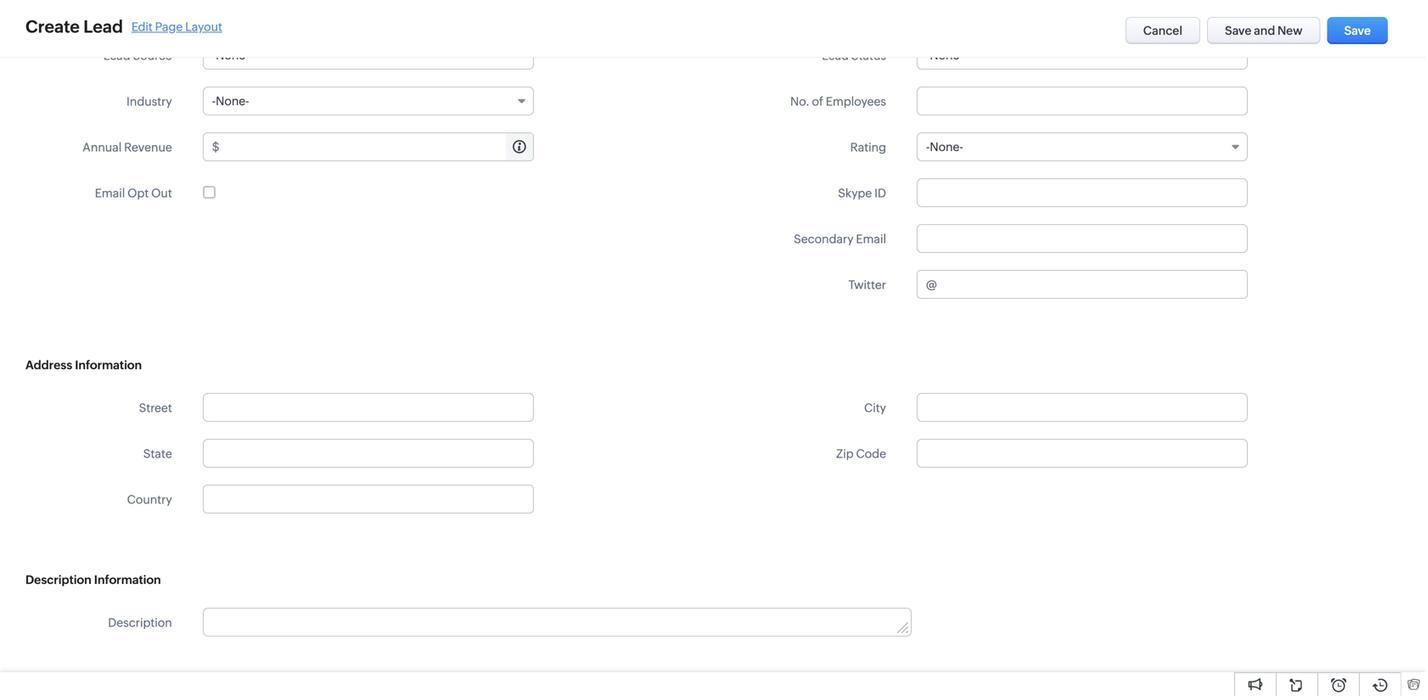 Task type: vqa. For each thing, say whether or not it's contained in the screenshot.
3rd "Started" from the top
no



Task type: locate. For each thing, give the bounding box(es) containing it.
skype id
[[838, 186, 886, 200]]

lead
[[83, 17, 123, 37], [103, 49, 130, 62], [822, 49, 849, 62]]

create
[[25, 17, 80, 37]]

no.
[[790, 95, 810, 108]]

information down country
[[94, 573, 161, 587]]

save
[[1225, 24, 1252, 37], [1345, 24, 1371, 37]]

save right "new"
[[1345, 24, 1371, 37]]

save left and
[[1225, 24, 1252, 37]]

lead left edit
[[83, 17, 123, 37]]

0 horizontal spatial description
[[25, 573, 91, 587]]

save inside button
[[1345, 24, 1371, 37]]

lead left the status
[[822, 49, 849, 62]]

email up twitter
[[856, 232, 886, 246]]

None text field
[[203, 0, 534, 24], [917, 0, 1248, 24], [917, 87, 1248, 115], [917, 178, 1248, 207], [917, 224, 1248, 253], [917, 393, 1248, 422], [203, 439, 534, 468], [917, 439, 1248, 468], [204, 486, 533, 513], [204, 609, 911, 636], [203, 0, 534, 24], [917, 0, 1248, 24], [917, 87, 1248, 115], [917, 178, 1248, 207], [917, 224, 1248, 253], [917, 393, 1248, 422], [203, 439, 534, 468], [917, 439, 1248, 468], [204, 486, 533, 513], [204, 609, 911, 636]]

none- down layout
[[216, 48, 249, 62]]

1 vertical spatial description
[[108, 616, 172, 630]]

and
[[1254, 24, 1275, 37]]

email
[[95, 186, 125, 200], [856, 232, 886, 246]]

lead down create lead edit page layout
[[103, 49, 130, 62]]

edit
[[131, 20, 153, 34]]

-none-
[[212, 48, 249, 62], [926, 48, 963, 62], [212, 94, 249, 108], [926, 140, 963, 154]]

none-
[[216, 48, 249, 62], [930, 48, 963, 62], [216, 94, 249, 108], [930, 140, 963, 154]]

0 vertical spatial information
[[75, 358, 142, 372]]

0 horizontal spatial email
[[95, 186, 125, 200]]

email left opt
[[95, 186, 125, 200]]

1 vertical spatial information
[[94, 573, 161, 587]]

none- right rating
[[930, 140, 963, 154]]

information
[[75, 358, 142, 372], [94, 573, 161, 587]]

0 horizontal spatial save
[[1225, 24, 1252, 37]]

1 horizontal spatial email
[[856, 232, 886, 246]]

1 save from the left
[[1225, 24, 1252, 37]]

save inside button
[[1225, 24, 1252, 37]]

None field
[[204, 486, 533, 513]]

information right address
[[75, 358, 142, 372]]

-none- down layout
[[212, 48, 249, 62]]

new
[[1278, 24, 1303, 37]]

- right the status
[[926, 48, 930, 62]]

save for save and new
[[1225, 24, 1252, 37]]

description
[[25, 573, 91, 587], [108, 616, 172, 630]]

save and new
[[1225, 24, 1303, 37]]

skype
[[838, 186, 872, 200]]

create lead edit page layout
[[25, 17, 222, 37]]

0 vertical spatial description
[[25, 573, 91, 587]]

page
[[155, 20, 183, 34]]

$
[[212, 140, 220, 154]]

description information
[[25, 573, 161, 587]]

2 save from the left
[[1345, 24, 1371, 37]]

cancel
[[1143, 24, 1183, 37]]

None text field
[[222, 133, 533, 160], [940, 271, 1247, 298], [203, 393, 534, 422], [222, 133, 533, 160], [940, 271, 1247, 298], [203, 393, 534, 422]]

annual revenue
[[83, 141, 172, 154]]

none- right the status
[[930, 48, 963, 62]]

1 vertical spatial email
[[856, 232, 886, 246]]

layout
[[185, 20, 222, 34]]

lead source
[[103, 49, 172, 62]]

city
[[864, 401, 886, 415]]

lead for industry
[[103, 49, 130, 62]]

industry
[[127, 95, 172, 108]]

id
[[875, 186, 886, 200]]

code
[[856, 447, 886, 461]]

address
[[25, 358, 72, 372]]

-none- right the status
[[926, 48, 963, 62]]

state
[[143, 447, 172, 461]]

1 horizontal spatial description
[[108, 616, 172, 630]]

- right rating
[[926, 140, 930, 154]]

twitter
[[849, 278, 886, 292]]

-
[[212, 48, 216, 62], [926, 48, 930, 62], [212, 94, 216, 108], [926, 140, 930, 154]]

-None- field
[[203, 41, 534, 70], [917, 41, 1248, 70], [203, 87, 534, 115], [917, 132, 1248, 161]]

1 horizontal spatial save
[[1345, 24, 1371, 37]]

secondary
[[794, 232, 854, 246]]



Task type: describe. For each thing, give the bounding box(es) containing it.
-none- right rating
[[926, 140, 963, 154]]

-none- field for rating
[[917, 132, 1248, 161]]

street
[[139, 401, 172, 415]]

- up $
[[212, 94, 216, 108]]

- down layout
[[212, 48, 216, 62]]

save button
[[1328, 17, 1388, 44]]

description for description
[[108, 616, 172, 630]]

0 vertical spatial email
[[95, 186, 125, 200]]

-none- field for lead source
[[203, 41, 534, 70]]

rating
[[850, 141, 886, 154]]

lead for no. of employees
[[822, 49, 849, 62]]

save for save
[[1345, 24, 1371, 37]]

-none- up $
[[212, 94, 249, 108]]

email opt out
[[95, 186, 172, 200]]

information for description information
[[94, 573, 161, 587]]

description for description information
[[25, 573, 91, 587]]

annual
[[83, 141, 122, 154]]

no. of employees
[[790, 95, 886, 108]]

source
[[133, 49, 172, 62]]

employees
[[826, 95, 886, 108]]

zip
[[836, 447, 854, 461]]

opt
[[127, 186, 149, 200]]

of
[[812, 95, 824, 108]]

-none- field for industry
[[203, 87, 534, 115]]

country
[[127, 493, 172, 506]]

cancel button
[[1126, 17, 1201, 44]]

information for address information
[[75, 358, 142, 372]]

lead status
[[822, 49, 886, 62]]

address information
[[25, 358, 142, 372]]

-none- field for lead status
[[917, 41, 1248, 70]]

status
[[851, 49, 886, 62]]

revenue
[[124, 141, 172, 154]]

none- up $
[[216, 94, 249, 108]]

secondary email
[[794, 232, 886, 246]]

out
[[151, 186, 172, 200]]

zip code
[[836, 447, 886, 461]]

@
[[926, 278, 937, 291]]

edit page layout link
[[131, 20, 222, 34]]

save and new button
[[1207, 17, 1321, 44]]



